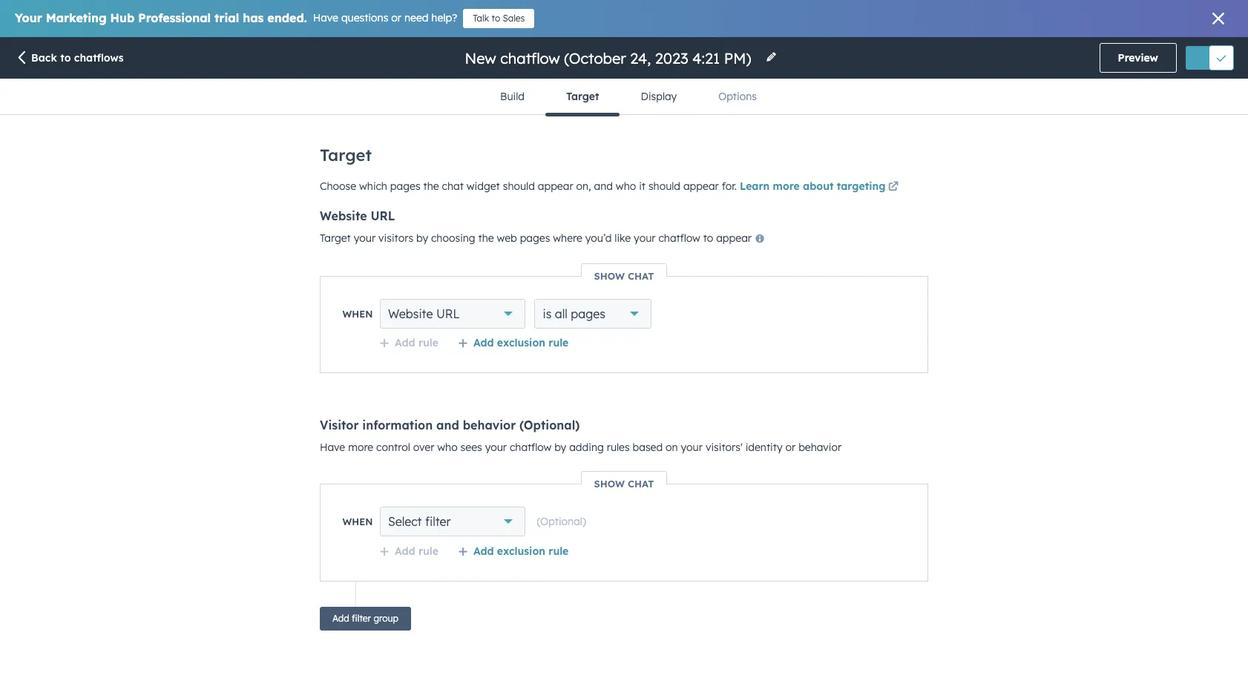 Task type: vqa. For each thing, say whether or not it's contained in the screenshot.
the leftmost Teams
no



Task type: describe. For each thing, give the bounding box(es) containing it.
1 vertical spatial the
[[479, 232, 494, 245]]

website inside website url popup button
[[388, 307, 433, 321]]

back
[[31, 51, 57, 65]]

ended.
[[268, 10, 307, 25]]

pages for which
[[390, 180, 421, 193]]

is
[[543, 307, 552, 321]]

show for select filter
[[594, 478, 625, 490]]

filter for select
[[425, 515, 451, 529]]

0 vertical spatial website url
[[320, 209, 395, 223]]

to for back
[[60, 51, 71, 65]]

target your visitors by choosing the web pages where you'd like your chatflow to appear
[[320, 232, 755, 245]]

1 horizontal spatial pages
[[520, 232, 550, 245]]

display
[[641, 90, 677, 103]]

choose
[[320, 180, 356, 193]]

like
[[615, 232, 631, 245]]

exclusion for select filter
[[497, 545, 546, 558]]

when for website url
[[343, 308, 373, 320]]

1 vertical spatial (optional)
[[537, 515, 587, 529]]

your left the visitors
[[354, 232, 376, 245]]

learn more about targeting
[[740, 180, 886, 193]]

talk
[[473, 13, 489, 24]]

appear down for.
[[717, 232, 752, 245]]

navigation containing build
[[480, 79, 778, 116]]

you'd
[[586, 232, 612, 245]]

website url inside popup button
[[388, 307, 460, 321]]

exclusion for website url
[[497, 336, 546, 350]]

1 vertical spatial behavior
[[799, 441, 842, 454]]

hub
[[110, 10, 135, 25]]

marketing
[[46, 10, 107, 25]]

preview button
[[1100, 43, 1178, 73]]

appear left for.
[[684, 180, 719, 193]]

back to chatflows
[[31, 51, 124, 65]]

2 should from the left
[[649, 180, 681, 193]]

add for add rule button associated with select
[[395, 545, 415, 558]]

add filter group
[[333, 613, 399, 624]]

0 horizontal spatial the
[[424, 180, 439, 193]]

information
[[363, 418, 433, 433]]

2 vertical spatial target
[[320, 232, 351, 245]]

pages for all
[[571, 307, 606, 321]]

your marketing hub professional trial has ended. have questions or need help?
[[15, 10, 458, 25]]

2 vertical spatial to
[[704, 232, 714, 245]]

more for learn
[[773, 180, 800, 193]]

it
[[639, 180, 646, 193]]

1 horizontal spatial chatflow
[[659, 232, 701, 245]]

learn more about targeting link
[[740, 179, 902, 197]]

0 vertical spatial who
[[616, 180, 636, 193]]

need
[[405, 11, 429, 25]]

select
[[388, 515, 422, 529]]

options
[[719, 90, 757, 103]]

is all pages
[[543, 307, 606, 321]]

1 horizontal spatial by
[[555, 441, 567, 454]]

web
[[497, 232, 517, 245]]

which
[[359, 180, 388, 193]]

is all pages button
[[535, 299, 652, 329]]

1 vertical spatial chatflow
[[510, 441, 552, 454]]

1 vertical spatial target
[[320, 145, 372, 166]]

add rule for select
[[395, 545, 439, 558]]

talk to sales
[[473, 13, 525, 24]]

1 vertical spatial have
[[320, 441, 345, 454]]

options button
[[698, 79, 778, 114]]

more for have
[[348, 441, 374, 454]]

when for select filter
[[343, 516, 373, 528]]

visitors
[[379, 232, 414, 245]]

over
[[413, 441, 435, 454]]

have more control over who sees your chatflow by adding rules based on your visitors' identity or behavior
[[320, 441, 842, 454]]

group
[[374, 613, 399, 624]]

show chat link for select filter
[[582, 478, 666, 490]]

back to chatflows button
[[15, 50, 124, 67]]



Task type: locate. For each thing, give the bounding box(es) containing it.
should right the it
[[649, 180, 681, 193]]

2 add rule button from the top
[[379, 545, 439, 558]]

0 vertical spatial chatflow
[[659, 232, 701, 245]]

navigation
[[480, 79, 778, 116]]

add rule down the select filter
[[395, 545, 439, 558]]

1 vertical spatial more
[[348, 441, 374, 454]]

1 horizontal spatial behavior
[[799, 441, 842, 454]]

0 horizontal spatial pages
[[390, 180, 421, 193]]

1 add rule button from the top
[[379, 336, 439, 350]]

0 horizontal spatial should
[[503, 180, 535, 193]]

talk to sales button
[[463, 9, 535, 28]]

add
[[395, 336, 415, 350], [474, 336, 494, 350], [395, 545, 415, 558], [474, 545, 494, 558], [333, 613, 350, 624]]

your right sees
[[485, 441, 507, 454]]

help?
[[432, 11, 458, 25]]

1 horizontal spatial the
[[479, 232, 494, 245]]

chatflows
[[74, 51, 124, 65]]

who
[[616, 180, 636, 193], [438, 441, 458, 454]]

show down "you'd"
[[594, 270, 625, 282]]

visitor information and  behavior (optional)
[[320, 418, 580, 433]]

1 vertical spatial who
[[438, 441, 458, 454]]

2 add rule from the top
[[395, 545, 439, 558]]

the left web
[[479, 232, 494, 245]]

filter left group
[[352, 613, 371, 624]]

filter right select
[[425, 515, 451, 529]]

by left adding
[[555, 441, 567, 454]]

1 vertical spatial add exclusion rule
[[474, 545, 569, 558]]

0 horizontal spatial filter
[[352, 613, 371, 624]]

0 horizontal spatial behavior
[[463, 418, 516, 433]]

link opens in a new window image inside learn more about targeting link
[[889, 182, 899, 193]]

1 horizontal spatial website
[[388, 307, 433, 321]]

1 link opens in a new window image from the top
[[889, 179, 899, 197]]

1 horizontal spatial to
[[492, 13, 501, 24]]

2 link opens in a new window image from the top
[[889, 182, 899, 193]]

on,
[[577, 180, 591, 193]]

0 horizontal spatial to
[[60, 51, 71, 65]]

0 vertical spatial more
[[773, 180, 800, 193]]

add filter group button
[[320, 607, 411, 631]]

build button
[[480, 79, 546, 114]]

and right information
[[437, 418, 459, 433]]

filter inside button
[[352, 613, 371, 624]]

1 add rule from the top
[[395, 336, 439, 350]]

build
[[500, 90, 525, 103]]

have right the ended.
[[313, 11, 339, 25]]

trial
[[215, 10, 239, 25]]

1 vertical spatial exclusion
[[497, 545, 546, 558]]

pages right web
[[520, 232, 550, 245]]

0 horizontal spatial or
[[391, 11, 402, 25]]

1 when from the top
[[343, 308, 373, 320]]

all
[[555, 307, 568, 321]]

1 vertical spatial url
[[436, 307, 460, 321]]

by
[[417, 232, 428, 245], [555, 441, 567, 454]]

2 vertical spatial pages
[[571, 307, 606, 321]]

more
[[773, 180, 800, 193], [348, 441, 374, 454]]

1 vertical spatial add rule
[[395, 545, 439, 558]]

add rule button for website
[[379, 336, 439, 350]]

show chat link down 'rules'
[[582, 478, 666, 490]]

1 show chat link from the top
[[582, 270, 666, 282]]

about
[[803, 180, 834, 193]]

add for "add exclusion rule" button corresponding to select filter
[[474, 545, 494, 558]]

1 vertical spatial add rule button
[[379, 545, 439, 558]]

0 vertical spatial and
[[594, 180, 613, 193]]

choose which pages the chat widget should appear on, and who it should appear for.
[[320, 180, 740, 193]]

who down visitor information and  behavior (optional)
[[438, 441, 458, 454]]

professional
[[138, 10, 211, 25]]

show down 'rules'
[[594, 478, 625, 490]]

chatflow right like
[[659, 232, 701, 245]]

adding
[[570, 441, 604, 454]]

1 vertical spatial show chat link
[[582, 478, 666, 490]]

0 horizontal spatial chatflow
[[510, 441, 552, 454]]

add exclusion rule button down "is"
[[458, 336, 569, 350]]

1 vertical spatial website
[[388, 307, 433, 321]]

show chat for select filter
[[594, 478, 655, 490]]

add exclusion rule for url
[[474, 336, 569, 350]]

0 horizontal spatial and
[[437, 418, 459, 433]]

1 vertical spatial pages
[[520, 232, 550, 245]]

1 horizontal spatial filter
[[425, 515, 451, 529]]

0 vertical spatial add rule
[[395, 336, 439, 350]]

or right the "identity"
[[786, 441, 796, 454]]

1 vertical spatial show chat
[[594, 478, 655, 490]]

0 vertical spatial to
[[492, 13, 501, 24]]

0 vertical spatial pages
[[390, 180, 421, 193]]

add rule for website
[[395, 336, 439, 350]]

chat for url
[[628, 270, 655, 282]]

the
[[424, 180, 439, 193], [479, 232, 494, 245]]

pages inside popup button
[[571, 307, 606, 321]]

have inside the your marketing hub professional trial has ended. have questions or need help?
[[313, 11, 339, 25]]

target
[[566, 90, 600, 103], [320, 145, 372, 166], [320, 232, 351, 245]]

more right learn
[[773, 180, 800, 193]]

0 vertical spatial or
[[391, 11, 402, 25]]

control
[[376, 441, 410, 454]]

or inside the your marketing hub professional trial has ended. have questions or need help?
[[391, 11, 402, 25]]

sales
[[503, 13, 525, 24]]

target button
[[546, 79, 620, 116]]

your
[[354, 232, 376, 245], [634, 232, 656, 245], [485, 441, 507, 454], [681, 441, 703, 454]]

and
[[594, 180, 613, 193], [437, 418, 459, 433]]

0 vertical spatial show chat
[[594, 270, 655, 282]]

when
[[343, 308, 373, 320], [343, 516, 373, 528]]

add exclusion rule button
[[458, 336, 569, 350], [458, 545, 569, 558]]

show chat down 'rules'
[[594, 478, 655, 490]]

1 exclusion from the top
[[497, 336, 546, 350]]

chat for filter
[[628, 478, 655, 490]]

1 vertical spatial by
[[555, 441, 567, 454]]

should right widget
[[503, 180, 535, 193]]

None field
[[464, 48, 757, 68]]

0 vertical spatial show chat link
[[582, 270, 666, 282]]

learn
[[740, 180, 770, 193]]

2 show chat link from the top
[[582, 478, 666, 490]]

1 horizontal spatial who
[[616, 180, 636, 193]]

2 add exclusion rule from the top
[[474, 545, 569, 558]]

visitor
[[320, 418, 359, 433]]

chat down like
[[628, 270, 655, 282]]

0 vertical spatial add exclusion rule button
[[458, 336, 569, 350]]

choosing
[[431, 232, 476, 245]]

sees
[[461, 441, 482, 454]]

pages
[[390, 180, 421, 193], [520, 232, 550, 245], [571, 307, 606, 321]]

or
[[391, 11, 402, 25], [786, 441, 796, 454]]

target inside button
[[566, 90, 600, 103]]

appear
[[538, 180, 574, 193], [684, 180, 719, 193], [717, 232, 752, 245]]

add rule down website url popup button
[[395, 336, 439, 350]]

chat
[[442, 180, 464, 193]]

1 add exclusion rule from the top
[[474, 336, 569, 350]]

add rule button
[[379, 336, 439, 350], [379, 545, 439, 558]]

pages right all
[[571, 307, 606, 321]]

(optional)
[[520, 418, 580, 433], [537, 515, 587, 529]]

0 horizontal spatial website
[[320, 209, 367, 223]]

1 show from the top
[[594, 270, 625, 282]]

1 add exclusion rule button from the top
[[458, 336, 569, 350]]

0 vertical spatial (optional)
[[520, 418, 580, 433]]

2 horizontal spatial to
[[704, 232, 714, 245]]

filter
[[425, 515, 451, 529], [352, 613, 371, 624]]

0 vertical spatial by
[[417, 232, 428, 245]]

1 horizontal spatial url
[[436, 307, 460, 321]]

0 vertical spatial url
[[371, 209, 395, 223]]

add rule button down select
[[379, 545, 439, 558]]

add rule button down website url popup button
[[379, 336, 439, 350]]

0 horizontal spatial url
[[371, 209, 395, 223]]

behavior
[[463, 418, 516, 433], [799, 441, 842, 454]]

behavior up sees
[[463, 418, 516, 433]]

add exclusion rule for filter
[[474, 545, 569, 558]]

1 vertical spatial filter
[[352, 613, 371, 624]]

have down the visitor
[[320, 441, 345, 454]]

show chat for website url
[[594, 270, 655, 282]]

add inside button
[[333, 613, 350, 624]]

website url
[[320, 209, 395, 223], [388, 307, 460, 321]]

2 chat from the top
[[628, 478, 655, 490]]

0 horizontal spatial more
[[348, 441, 374, 454]]

select filter
[[388, 515, 451, 529]]

0 vertical spatial add rule button
[[379, 336, 439, 350]]

add exclusion rule button down select filter popup button at the left of the page
[[458, 545, 569, 558]]

add exclusion rule button for website url
[[458, 336, 569, 350]]

rule
[[419, 336, 439, 350], [549, 336, 569, 350], [419, 545, 439, 558], [549, 545, 569, 558]]

2 show chat from the top
[[594, 478, 655, 490]]

or left need
[[391, 11, 402, 25]]

0 vertical spatial behavior
[[463, 418, 516, 433]]

1 vertical spatial to
[[60, 51, 71, 65]]

0 horizontal spatial who
[[438, 441, 458, 454]]

1 horizontal spatial should
[[649, 180, 681, 193]]

should
[[503, 180, 535, 193], [649, 180, 681, 193]]

target up choose
[[320, 145, 372, 166]]

where
[[553, 232, 583, 245]]

1 chat from the top
[[628, 270, 655, 282]]

visitors'
[[706, 441, 743, 454]]

add exclusion rule
[[474, 336, 569, 350], [474, 545, 569, 558]]

1 vertical spatial add exclusion rule button
[[458, 545, 569, 558]]

website url button
[[380, 299, 526, 329]]

2 when from the top
[[343, 516, 373, 528]]

pages right which
[[390, 180, 421, 193]]

show chat link
[[582, 270, 666, 282], [582, 478, 666, 490]]

filter inside popup button
[[425, 515, 451, 529]]

show for website url
[[594, 270, 625, 282]]

url inside popup button
[[436, 307, 460, 321]]

0 horizontal spatial by
[[417, 232, 428, 245]]

by right the visitors
[[417, 232, 428, 245]]

the left chat
[[424, 180, 439, 193]]

1 vertical spatial or
[[786, 441, 796, 454]]

rules
[[607, 441, 630, 454]]

0 vertical spatial website
[[320, 209, 367, 223]]

who left the it
[[616, 180, 636, 193]]

your
[[15, 10, 42, 25]]

0 vertical spatial add exclusion rule
[[474, 336, 569, 350]]

add for website's add rule button
[[395, 336, 415, 350]]

close image
[[1213, 13, 1225, 25]]

2 exclusion from the top
[[497, 545, 546, 558]]

questions
[[341, 11, 389, 25]]

link opens in a new window image
[[889, 179, 899, 197], [889, 182, 899, 193]]

0 vertical spatial exclusion
[[497, 336, 546, 350]]

your right like
[[634, 232, 656, 245]]

0 vertical spatial have
[[313, 11, 339, 25]]

filter for add
[[352, 613, 371, 624]]

0 vertical spatial target
[[566, 90, 600, 103]]

1 vertical spatial and
[[437, 418, 459, 433]]

your right on
[[681, 441, 703, 454]]

show
[[594, 270, 625, 282], [594, 478, 625, 490]]

0 vertical spatial when
[[343, 308, 373, 320]]

0 vertical spatial chat
[[628, 270, 655, 282]]

2 horizontal spatial pages
[[571, 307, 606, 321]]

0 vertical spatial show
[[594, 270, 625, 282]]

appear left on,
[[538, 180, 574, 193]]

show chat link down like
[[582, 270, 666, 282]]

for.
[[722, 180, 737, 193]]

add for website url's "add exclusion rule" button
[[474, 336, 494, 350]]

add rule button for select
[[379, 545, 439, 558]]

to
[[492, 13, 501, 24], [60, 51, 71, 65], [704, 232, 714, 245]]

chat down based
[[628, 478, 655, 490]]

add exclusion rule button for select filter
[[458, 545, 569, 558]]

display button
[[620, 79, 698, 114]]

url
[[371, 209, 395, 223], [436, 307, 460, 321]]

target down choose
[[320, 232, 351, 245]]

1 vertical spatial when
[[343, 516, 373, 528]]

1 vertical spatial show
[[594, 478, 625, 490]]

1 horizontal spatial and
[[594, 180, 613, 193]]

and right on,
[[594, 180, 613, 193]]

more down the visitor
[[348, 441, 374, 454]]

target right build button
[[566, 90, 600, 103]]

select filter button
[[380, 507, 526, 537]]

1 horizontal spatial or
[[786, 441, 796, 454]]

0 vertical spatial the
[[424, 180, 439, 193]]

preview
[[1119, 51, 1159, 65]]

2 show from the top
[[594, 478, 625, 490]]

targeting
[[837, 180, 886, 193]]

show chat down like
[[594, 270, 655, 282]]

1 show chat from the top
[[594, 270, 655, 282]]

on
[[666, 441, 678, 454]]

show chat link for website url
[[582, 270, 666, 282]]

website
[[320, 209, 367, 223], [388, 307, 433, 321]]

0 vertical spatial filter
[[425, 515, 451, 529]]

2 add exclusion rule button from the top
[[458, 545, 569, 558]]

identity
[[746, 441, 783, 454]]

1 should from the left
[[503, 180, 535, 193]]

chatflow left adding
[[510, 441, 552, 454]]

chat
[[628, 270, 655, 282], [628, 478, 655, 490]]

has
[[243, 10, 264, 25]]

1 vertical spatial website url
[[388, 307, 460, 321]]

based
[[633, 441, 663, 454]]

1 horizontal spatial more
[[773, 180, 800, 193]]

have
[[313, 11, 339, 25], [320, 441, 345, 454]]

widget
[[467, 180, 500, 193]]

behavior right the "identity"
[[799, 441, 842, 454]]

1 vertical spatial chat
[[628, 478, 655, 490]]

show chat
[[594, 270, 655, 282], [594, 478, 655, 490]]

to for talk
[[492, 13, 501, 24]]



